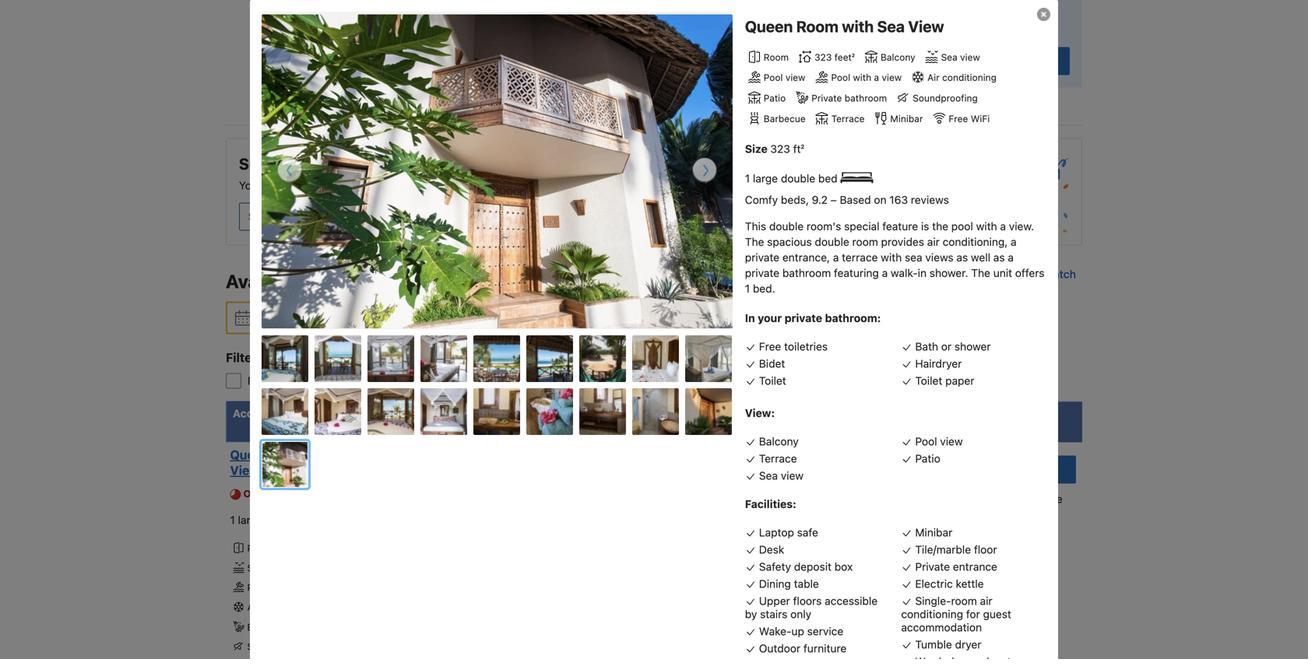 Task type: locate. For each thing, give the bounding box(es) containing it.
pool with a view up private bathroom
[[831, 72, 902, 83]]

0 vertical spatial breakfast
[[721, 449, 763, 460]]

toilet down 'hairdryer'
[[915, 374, 942, 387]]

safety deposit box
[[759, 561, 853, 573]]

with up feet²
[[842, 17, 874, 35]]

6
[[268, 488, 274, 499]]

bath
[[915, 340, 938, 353]]

bed down only 6 rooms left on our site
[[303, 514, 323, 527]]

1 horizontal spatial terrace
[[831, 113, 865, 124]]

bed inside dialog dialog
[[818, 172, 838, 185]]

laptop safe
[[759, 526, 818, 539]]

your right 'in'
[[758, 312, 782, 325]]

left
[[310, 488, 326, 499]]

single-room air conditioning for guest accommodation
[[901, 595, 1011, 634]]

breakfast up refundable
[[721, 449, 763, 460]]

with up conditioning,
[[976, 220, 997, 233]]

0 horizontal spatial in
[[274, 210, 283, 223]]

1 horizontal spatial bed
[[818, 172, 838, 185]]

double down rooms
[[266, 514, 300, 527]]

323 left ft²
[[770, 142, 790, 155]]

a left walk-
[[882, 267, 888, 279]]

0 horizontal spatial more
[[355, 179, 381, 192]]

only 6 rooms left on our site
[[243, 488, 379, 499]]

the
[[745, 235, 764, 248], [971, 267, 990, 279]]

your left stay in the top of the page
[[1007, 0, 1028, 5]]

money
[[334, 155, 383, 173]]

filter
[[226, 350, 257, 365]]

room down 'special'
[[852, 235, 878, 248]]

0 horizontal spatial toilet
[[759, 374, 786, 387]]

1 vertical spatial queen
[[230, 448, 269, 462]]

a down view.
[[1011, 235, 1017, 248]]

jul right 4
[[360, 311, 375, 324]]

sign
[[515, 179, 536, 192]]

0 horizontal spatial free
[[676, 572, 697, 583]]

with
[[842, 17, 874, 35], [853, 72, 871, 83], [976, 220, 997, 233], [881, 251, 902, 264], [310, 448, 336, 462], [269, 583, 287, 593]]

on inside dialog dialog
[[874, 193, 887, 206]]

a left view.
[[1000, 220, 1006, 233]]

1 vertical spatial free
[[759, 340, 781, 353]]

0 vertical spatial bathroom
[[845, 93, 887, 104]]

bathroom down feet²
[[845, 93, 887, 104]]

conditioning down 'reserve'
[[942, 72, 997, 83]]

queen room with sea view up feet²
[[745, 17, 944, 35]]

free up bidet
[[759, 340, 781, 353]]

non-
[[676, 470, 700, 481]]

1 vertical spatial breakfast
[[721, 551, 766, 562]]

when
[[464, 179, 491, 192]]

0 vertical spatial view
[[908, 17, 944, 35]]

0 vertical spatial private
[[812, 93, 842, 104]]

mon
[[257, 311, 279, 324]]

9.2
[[812, 193, 828, 206]]

dialog dialog
[[250, 0, 1308, 660]]

1 horizontal spatial on
[[874, 193, 887, 206]]

0 vertical spatial pool view
[[764, 72, 805, 83]]

the down this
[[745, 235, 764, 248]]

minibar left free wifi
[[890, 113, 923, 124]]

0 vertical spatial bed
[[818, 172, 838, 185]]

0 horizontal spatial soundproofing
[[247, 642, 312, 653]]

0 vertical spatial sign
[[239, 155, 272, 173]]

free for free wifi
[[949, 113, 968, 124]]

1 vertical spatial private
[[915, 561, 950, 573]]

photo of queen room with sea view #17 image
[[632, 389, 679, 435]]

save
[[296, 155, 330, 173], [291, 179, 314, 192]]

for inside single-room air conditioning for guest accommodation
[[966, 608, 980, 621]]

1 horizontal spatial queen
[[745, 17, 793, 35]]

bathroom for ensuite bathroom
[[282, 622, 325, 633]]

photo of queen room with sea view #12 image
[[368, 389, 414, 435]]

upper floors accessible by stairs only
[[745, 595, 878, 621]]

breakfast up cancellation
[[721, 551, 766, 562]]

more left sustainable.
[[874, 9, 898, 20]]

facilities: ​
[[745, 498, 799, 511]]

before
[[759, 572, 788, 583]]

accommodation
[[233, 407, 320, 420]]

air down 'reserve'
[[928, 72, 940, 83]]

2 horizontal spatial sea view
[[941, 52, 980, 63]]

1 vertical spatial more
[[355, 179, 381, 192]]

create
[[305, 210, 338, 223]]

as left well
[[957, 251, 968, 264]]

1 horizontal spatial for
[[966, 608, 980, 621]]

soundproofing up free wifi
[[913, 93, 978, 104]]

soundproofing inside dialog dialog
[[913, 93, 978, 104]]

1 horizontal spatial sea view
[[759, 469, 804, 482]]

tile/marble floor
[[915, 543, 997, 556]]

pool with a view up ensuite bathroom
[[247, 583, 318, 593]]

1 large double bed down 6
[[230, 514, 326, 527]]

pool view
[[764, 72, 805, 83], [915, 435, 963, 448]]

0 vertical spatial queen
[[745, 17, 793, 35]]

1 vertical spatial 1 large double bed
[[230, 514, 326, 527]]

air conditioning up ensuite bathroom
[[247, 602, 316, 613]]

pool
[[764, 72, 783, 83], [831, 72, 850, 83], [915, 435, 937, 448], [247, 583, 266, 593]]

0 vertical spatial room
[[852, 235, 878, 248]]

soundproofing
[[913, 93, 978, 104], [247, 642, 312, 653]]

conditioning down single-
[[901, 608, 963, 621]]

comfy beds, 9.2 –                       based on  163 reviews
[[745, 193, 949, 206]]

view up only
[[230, 463, 260, 478]]

size 323 ft²
[[745, 142, 804, 155]]

air inside dialog dialog
[[928, 72, 940, 83]]

bed up –
[[818, 172, 838, 185]]

1 horizontal spatial is
[[999, 493, 1007, 506]]

1 horizontal spatial the
[[971, 267, 990, 279]]

photo of queen room with sea view #6 image
[[526, 336, 573, 382]]

0 vertical spatial more
[[874, 9, 898, 20]]

1 large double bed
[[745, 172, 841, 185], [230, 514, 326, 527]]

private bathroom
[[812, 93, 887, 104]]

—
[[312, 311, 321, 324]]

0 horizontal spatial room
[[852, 235, 878, 248]]

0 horizontal spatial as
[[957, 251, 968, 264]]

sign up you
[[239, 155, 272, 173]]

entrance,
[[782, 251, 830, 264]]

0 vertical spatial the
[[745, 235, 764, 248]]

1 vertical spatial on
[[329, 488, 340, 499]]

0 vertical spatial free
[[949, 113, 968, 124]]

bathroom down the entrance, at the right of the page
[[782, 267, 831, 279]]

minibar up tile/marble
[[915, 526, 953, 539]]

make
[[979, 0, 1005, 5]]

1 horizontal spatial air conditioning
[[928, 72, 997, 83]]

private up electric
[[915, 561, 950, 573]]

​
[[799, 498, 799, 511]]

in down could
[[274, 210, 283, 223]]

1 large double bed up beds,
[[745, 172, 841, 185]]

photo of queen room with sea view #3 image
[[368, 336, 414, 382]]

1 horizontal spatial or
[[941, 340, 952, 353]]

is inside "this double room's special feature is the pool with a view. the spacious double room provides air conditioning, a private entrance, a terrace with sea views as well as a private bathroom featuring a walk-in shower. the unit offers 1 bed."
[[921, 220, 929, 233]]

0 vertical spatial 1 large double bed
[[745, 172, 841, 185]]

pool down feet²
[[831, 72, 850, 83]]

save left 10%
[[291, 179, 314, 192]]

0 vertical spatial queen room with sea view
[[745, 17, 944, 35]]

room down the kettle
[[951, 595, 977, 608]]

0 horizontal spatial pool view
[[764, 72, 805, 83]]

offers
[[1015, 267, 1045, 279]]

2 toilet from the left
[[915, 374, 942, 387]]

immediate
[[1010, 493, 1063, 506]]

to
[[967, 0, 977, 5]]

1 horizontal spatial view
[[908, 17, 944, 35]]

0 vertical spatial your
[[1007, 0, 1028, 5]]

sign down you
[[248, 210, 271, 223]]

1 horizontal spatial bathroom
[[782, 267, 831, 279]]

on left our
[[329, 488, 340, 499]]

pool view up barbecue
[[764, 72, 805, 83]]

terrace
[[831, 113, 865, 124], [759, 452, 797, 465]]

photo of queen room with sea view #19 image
[[262, 14, 733, 329], [262, 442, 309, 489]]

2 horizontal spatial in
[[918, 267, 927, 279]]

1 horizontal spatial jul
[[360, 311, 375, 324]]

1 vertical spatial sea view
[[759, 469, 804, 482]]

1 horizontal spatial balcony
[[881, 52, 915, 63]]

0 vertical spatial private
[[745, 251, 780, 264]]

0 vertical spatial in
[[539, 179, 548, 192]]

in inside "this double room's special feature is the pool with a view. the spacious double room provides air conditioning, a private entrance, a terrace with sea views as well as a private bathroom featuring a walk-in shower. the unit offers 1 bed."
[[918, 267, 927, 279]]

1 vertical spatial large
[[238, 514, 263, 527]]

sea view down us$15
[[759, 469, 804, 482]]

safety
[[759, 561, 791, 573]]

1 vertical spatial or
[[941, 340, 952, 353]]

0 vertical spatial or
[[342, 179, 352, 192]]

pool view down toilet paper
[[915, 435, 963, 448]]

1 horizontal spatial more
[[874, 9, 898, 20]]

outdoor furniture
[[759, 642, 847, 655]]

on left 163
[[874, 193, 887, 206]]

view
[[908, 17, 944, 35], [230, 463, 260, 478]]

toilet for toilet paper
[[915, 374, 942, 387]]

could
[[261, 179, 288, 192]]

air conditioning down 'reserve'
[[928, 72, 997, 83]]

conditioning
[[942, 72, 997, 83], [262, 602, 316, 613], [901, 608, 963, 621]]

1 horizontal spatial pool with a view
[[831, 72, 902, 83]]

conditioning inside single-room air conditioning for guest accommodation
[[901, 608, 963, 621]]

view inside dialog dialog
[[908, 17, 944, 35]]

1 vertical spatial queen room with sea view
[[230, 448, 361, 478]]

0 horizontal spatial or
[[342, 179, 352, 192]]

0 horizontal spatial private
[[812, 93, 842, 104]]

is left the "immediate"
[[999, 493, 1007, 506]]

1 vertical spatial room
[[951, 595, 977, 608]]

1 horizontal spatial air
[[928, 72, 940, 83]]

1 vertical spatial for
[[966, 608, 980, 621]]

1 toilet from the left
[[759, 374, 786, 387]]

this
[[745, 220, 766, 233]]

table
[[794, 578, 819, 590]]

tumble
[[915, 638, 952, 651]]

minibar
[[890, 113, 923, 124], [915, 526, 953, 539]]

refundable
[[700, 470, 751, 481]]

2 horizontal spatial bathroom
[[845, 93, 887, 104]]

pool up barbecue
[[764, 72, 783, 83]]

more left the at
[[355, 179, 381, 192]]

0 vertical spatial pool with a view
[[831, 72, 902, 83]]

0 horizontal spatial air conditioning
[[247, 602, 316, 613]]

private entrance
[[915, 561, 997, 573]]

patio up barbecue
[[764, 93, 786, 104]]

0 vertical spatial save
[[296, 155, 330, 173]]

for left guest
[[966, 608, 980, 621]]

1 horizontal spatial private
[[915, 561, 950, 573]]

single-
[[915, 595, 951, 608]]

desk
[[759, 543, 784, 556]]

queen inside dialog dialog
[[745, 17, 793, 35]]

10%
[[317, 179, 339, 192]]

paper
[[945, 374, 975, 387]]

0 horizontal spatial bathroom
[[282, 622, 325, 633]]

in down the sea
[[918, 267, 927, 279]]

air up views
[[927, 235, 940, 248]]

large down only
[[238, 514, 263, 527]]

patio up the "confirmation"
[[915, 452, 940, 465]]

0 horizontal spatial balcony
[[759, 435, 799, 448]]

bathroom inside "this double room's special feature is the pool with a view. the spacious double room provides air conditioning, a private entrance, a terrace with sea views as well as a private bathroom featuring a walk-in shower. the unit offers 1 bed."
[[782, 267, 831, 279]]

group
[[213, 361, 1082, 389]]

0 horizontal spatial terrace
[[759, 452, 797, 465]]

sign in, save money you could save 10% or more at this property when you sign in
[[239, 155, 548, 192]]

in right sign
[[539, 179, 548, 192]]

1 horizontal spatial in
[[539, 179, 548, 192]]

1 vertical spatial in
[[274, 210, 283, 223]]

free down fabulous at right bottom
[[676, 572, 697, 583]]

air conditioning inside dialog dialog
[[928, 72, 997, 83]]

beds,
[[781, 193, 809, 206]]

the down well
[[971, 267, 990, 279]]

as up 'unit'
[[993, 251, 1005, 264]]

large up comfy
[[753, 172, 778, 185]]

0 horizontal spatial jul
[[290, 311, 305, 324]]

1 horizontal spatial as
[[993, 251, 1005, 264]]

balcony down sustainable.
[[881, 52, 915, 63]]

terrace down private bathroom
[[831, 113, 865, 124]]

spacious
[[767, 235, 812, 248]]

or
[[342, 179, 352, 192], [941, 340, 952, 353]]

soundproofing down ensuite bathroom
[[247, 642, 312, 653]]

0 horizontal spatial pool with a view
[[247, 583, 318, 593]]

free left wifi
[[949, 113, 968, 124]]

special
[[844, 220, 880, 233]]

view up 'reserve'
[[908, 17, 944, 35]]

you
[[494, 179, 512, 192]]

1 horizontal spatial your
[[1007, 0, 1028, 5]]

sea view up ensuite
[[247, 563, 286, 574]]

0 vertical spatial for
[[569, 407, 585, 420]]

1 horizontal spatial room
[[951, 595, 977, 608]]

cancellation
[[700, 572, 757, 583]]

is left the at the top of page
[[921, 220, 929, 233]]

a left terrace
[[833, 251, 839, 264]]

a up 'unit'
[[1008, 251, 1014, 264]]

ensuite bathroom
[[247, 622, 325, 633]]

room down only
[[247, 543, 272, 554]]

sign
[[239, 155, 272, 173], [248, 210, 271, 223]]

air up guest
[[980, 595, 993, 608]]

0 horizontal spatial bed
[[303, 514, 323, 527]]

for left 3
[[569, 407, 585, 420]]

1 vertical spatial 323
[[770, 142, 790, 155]]

1 vertical spatial sign
[[248, 210, 271, 223]]

or right 10%
[[342, 179, 352, 192]]

or inside dialog dialog
[[941, 340, 952, 353]]

toilet down bidet
[[759, 374, 786, 387]]

2 vertical spatial in
[[918, 267, 927, 279]]

terrace up facilities: ​
[[759, 452, 797, 465]]

fabulous
[[676, 551, 719, 562]]

sign inside sign in, save money you could save 10% or more at this property when you sign in
[[239, 155, 272, 173]]

conditioning up ensuite bathroom
[[262, 602, 316, 613]]

balcony
[[881, 52, 915, 63], [759, 435, 799, 448]]

photo of queen room with sea view #10 image
[[262, 389, 308, 435]]

the
[[932, 220, 948, 233]]

bathroom right ensuite
[[282, 622, 325, 633]]

choices
[[686, 407, 728, 420]]

0 horizontal spatial air
[[247, 602, 259, 613]]

1 vertical spatial pool with a view
[[247, 583, 318, 593]]

queen room with sea view up rooms
[[230, 448, 361, 478]]

private for private bathroom
[[812, 93, 842, 104]]

featuring
[[834, 267, 879, 279]]

rooms
[[277, 488, 307, 499]]

323 left feet²
[[815, 52, 832, 63]]

0 horizontal spatial view
[[230, 463, 260, 478]]

1 horizontal spatial queen room with sea view
[[745, 17, 944, 35]]

1 breakfast from the top
[[721, 449, 763, 460]]

0 vertical spatial air
[[927, 235, 940, 248]]

a
[[874, 72, 879, 83], [1000, 220, 1006, 233], [1011, 235, 1017, 248], [833, 251, 839, 264], [1008, 251, 1014, 264], [882, 267, 888, 279], [290, 583, 295, 593]]

balcony up us$15
[[759, 435, 799, 448]]

shower
[[955, 340, 991, 353]]

nights
[[597, 407, 631, 420]]

your inside to make your stay more sustainable.
[[1007, 0, 1028, 5]]

1 as from the left
[[957, 251, 968, 264]]

queen inside queen room with sea view
[[230, 448, 269, 462]]

air up ensuite
[[247, 602, 259, 613]]

bathroom for private bathroom
[[845, 93, 887, 104]]

shower.
[[930, 267, 968, 279]]

photo of queen room with sea view #11 image
[[315, 389, 361, 435]]

sea view down to make your stay more sustainable. on the top right
[[941, 52, 980, 63]]

confirmation
[[931, 493, 996, 506]]

sign for in,
[[239, 155, 272, 173]]

save up 10%
[[296, 155, 330, 173]]

more inside to make your stay more sustainable.
[[874, 9, 898, 20]]

jul left —
[[290, 311, 305, 324]]

0 vertical spatial patio
[[764, 93, 786, 104]]

dining table
[[759, 578, 819, 590]]

hairdryer
[[915, 357, 962, 370]]

1 horizontal spatial toilet
[[915, 374, 942, 387]]

guests
[[475, 407, 511, 420]]



Task type: describe. For each thing, give the bounding box(es) containing it.
2024
[[821, 572, 844, 583]]

1 vertical spatial soundproofing
[[247, 642, 312, 653]]

0 vertical spatial balcony
[[881, 52, 915, 63]]

bidet
[[759, 357, 785, 370]]

large inside dialog dialog
[[753, 172, 778, 185]]

free wifi
[[949, 113, 990, 124]]

air inside "this double room's special feature is the pool with a view. the spacious double room provides air conditioning, a private entrance, a terrace with sea views as well as a private bathroom featuring a walk-in shower. the unit offers 1 bed."
[[927, 235, 940, 248]]

feature
[[882, 220, 918, 233]]

bathroom:
[[825, 312, 881, 325]]

of
[[461, 407, 472, 420]]

with down the "provides"
[[881, 251, 902, 264]]

bath or shower
[[915, 340, 991, 353]]

photo of queen room with sea view #9 image
[[685, 336, 732, 382]]

2 jul from the left
[[360, 311, 375, 324]]

reserve button
[[849, 47, 1070, 75]]

queen room with sea view inside dialog dialog
[[745, 17, 944, 35]]

provides
[[881, 235, 924, 248]]

photo of queen room with sea view #7 image
[[579, 336, 626, 382]]

genius property image image
[[988, 151, 1069, 232]]

guest
[[983, 608, 1011, 621]]

or inside sign in, save money you could save 10% or more at this property when you sign in
[[342, 179, 352, 192]]

double up spacious
[[769, 220, 804, 233]]

0 vertical spatial terrace
[[831, 113, 865, 124]]

double up beds,
[[781, 172, 815, 185]]

electric
[[915, 578, 953, 590]]

3
[[588, 407, 595, 420]]

photo of queen room with sea view #13 image
[[420, 389, 467, 435]]

photo of queen room with sea view #14 image
[[473, 389, 520, 435]]

well
[[971, 251, 991, 264]]

entrance
[[953, 561, 997, 573]]

photo of queen room with sea view #2 image
[[315, 336, 361, 382]]

up
[[792, 625, 804, 638]]

terrace
[[842, 251, 878, 264]]

stay
[[1031, 0, 1051, 5]]

1 vertical spatial photo of queen room with sea view #19 image
[[262, 442, 309, 489]]

suites
[[377, 374, 408, 387]]

2 vertical spatial private
[[785, 312, 822, 325]]

photo of queen room with sea view #5 image
[[473, 336, 520, 382]]

stairs
[[760, 608, 788, 621]]

0 horizontal spatial sea view
[[247, 563, 286, 574]]

with up ensuite bathroom
[[269, 583, 287, 593]]

room up rooms
[[272, 448, 307, 462]]

facilities:
[[745, 498, 796, 511]]

thu
[[327, 311, 347, 324]]

1 vertical spatial air conditioning
[[247, 602, 316, 613]]

pool down toilet paper
[[915, 435, 937, 448]]

free for free toiletries
[[759, 340, 781, 353]]

account
[[356, 210, 397, 223]]

based
[[840, 193, 871, 206]]

1 vertical spatial air
[[247, 602, 259, 613]]

sea
[[905, 251, 922, 264]]

our
[[343, 488, 359, 499]]

room up 323 feet²
[[796, 17, 839, 35]]

0 vertical spatial 323
[[815, 52, 832, 63]]

toilet paper
[[915, 374, 975, 387]]

site
[[361, 488, 379, 499]]

with up left
[[310, 448, 336, 462]]

1 large double bed inside dialog dialog
[[745, 172, 841, 185]]

double down room's
[[815, 235, 849, 248]]

0 horizontal spatial the
[[745, 235, 764, 248]]

1 vertical spatial bed
[[303, 514, 323, 527]]

photo of queen room with sea view #4 image
[[420, 336, 467, 382]]

1 vertical spatial balcony
[[759, 435, 799, 448]]

room left 323 feet²
[[764, 52, 789, 63]]

size
[[745, 142, 768, 155]]

your
[[659, 407, 684, 420]]

0 vertical spatial photo of queen room with sea view #19 image
[[262, 14, 733, 329]]

photo of queen room with sea view #18 image
[[685, 389, 732, 435]]

more inside sign in, save money you could save 10% or more at this property when you sign in
[[355, 179, 381, 192]]

photo of queen room with sea view #16 image
[[579, 389, 626, 435]]

1 vertical spatial save
[[291, 179, 314, 192]]

barbecue
[[764, 113, 806, 124]]

wifi
[[971, 113, 990, 124]]

1 horizontal spatial pool view
[[915, 435, 963, 448]]

room inside "this double room's special feature is the pool with a view. the spacious double room provides air conditioning, a private entrance, a terrace with sea views as well as a private bathroom featuring a walk-in shower. the unit offers 1 bed."
[[852, 235, 878, 248]]

this double room's special feature is the pool with a view. the spacious double room provides air conditioning, a private entrance, a terrace with sea views as well as a private bathroom featuring a walk-in shower. the unit offers 1 bed.
[[745, 220, 1045, 295]]

air inside single-room air conditioning for guest accommodation
[[980, 595, 993, 608]]

1 vertical spatial is
[[999, 493, 1007, 506]]

tumble dryer
[[915, 638, 982, 651]]

non-refundable
[[676, 470, 751, 481]]

1 inside "this double room's special feature is the pool with a view. the spacious double room provides air conditioning, a private entrance, a terrace with sea views as well as a private bathroom featuring a walk-in shower. the unit offers 1 bed."
[[745, 282, 750, 295]]

ensuite
[[247, 622, 280, 633]]

wake-
[[759, 625, 792, 638]]

us$15
[[765, 449, 794, 460]]

a up ensuite bathroom
[[290, 583, 295, 593]]

1 jul from the left
[[290, 311, 305, 324]]

price
[[539, 407, 567, 420]]

this
[[397, 179, 415, 192]]

create an account
[[305, 210, 397, 223]]

photo of queen room with sea view #1 image
[[262, 336, 308, 382]]

filter by:
[[226, 350, 279, 365]]

2 as from the left
[[993, 251, 1005, 264]]

at
[[384, 179, 394, 192]]

safe
[[797, 526, 818, 539]]

sign for in
[[248, 210, 271, 223]]

photo of queen room with sea view #15 image
[[526, 389, 573, 435]]

in inside sign in, save money you could save 10% or more at this property when you sign in
[[539, 179, 548, 192]]

0 vertical spatial sea view
[[941, 52, 980, 63]]

fabulous breakfast included
[[676, 551, 806, 562]]

with up private bathroom
[[853, 72, 871, 83]]

outdoor
[[759, 642, 801, 655]]

toilet for toilet
[[759, 374, 786, 387]]

rooms
[[248, 374, 282, 387]]

163
[[890, 193, 908, 206]]

private for private entrance
[[915, 561, 950, 573]]

1 vertical spatial view
[[230, 463, 260, 478]]

in,
[[275, 155, 293, 173]]

1 vertical spatial the
[[971, 267, 990, 279]]

–
[[831, 193, 837, 206]]

your inside dialog dialog
[[758, 312, 782, 325]]

room inside single-room air conditioning for guest accommodation
[[951, 595, 977, 608]]

views
[[925, 251, 954, 264]]

room's
[[807, 220, 841, 233]]

by:
[[260, 350, 279, 365]]

deposit
[[794, 561, 832, 573]]

toiletries
[[784, 340, 828, 353]]

upper
[[759, 595, 790, 608]]

1 vertical spatial terrace
[[759, 452, 797, 465]]

kettle
[[956, 578, 984, 590]]

mon 1 jul button
[[251, 304, 312, 332]]

free cancellation before 1 june 2024
[[676, 572, 844, 583]]

type
[[323, 407, 350, 420]]

dryer
[[955, 638, 982, 651]]

0 horizontal spatial 323
[[770, 142, 790, 155]]

pool with a view inside dialog dialog
[[831, 72, 902, 83]]

reviews
[[911, 193, 949, 206]]

your choices
[[659, 407, 728, 420]]

1 vertical spatial minibar
[[915, 526, 953, 539]]

view.
[[1009, 220, 1034, 233]]

0 vertical spatial minibar
[[890, 113, 923, 124]]

more details on meals and payment options image
[[841, 652, 852, 660]]

you
[[239, 179, 258, 192]]

1 horizontal spatial patio
[[915, 452, 940, 465]]

confirmation is immediate
[[931, 493, 1063, 506]]

a up private bathroom
[[874, 72, 879, 83]]

1 vertical spatial private
[[745, 267, 780, 279]]

tile/marble
[[915, 543, 971, 556]]

2 breakfast from the top
[[721, 551, 766, 562]]

photo of queen room with sea view #8 image
[[632, 336, 679, 382]]

floors
[[793, 595, 822, 608]]

sign in
[[248, 210, 283, 223]]

service
[[807, 625, 843, 638]]

number
[[415, 407, 458, 420]]

pool up ensuite
[[247, 583, 266, 593]]

0 horizontal spatial large
[[238, 514, 263, 527]]

323 feet²
[[815, 52, 855, 63]]

furniture
[[804, 642, 847, 655]]

view:
[[745, 407, 775, 420]]

june
[[797, 572, 819, 583]]

an
[[341, 210, 354, 223]]

group containing rooms
[[213, 361, 1082, 389]]

mon 1 jul — thu 4 jul
[[257, 311, 375, 324]]

included
[[769, 551, 806, 562]]



Task type: vqa. For each thing, say whether or not it's contained in the screenshot.
left Queen Room with Sea View
yes



